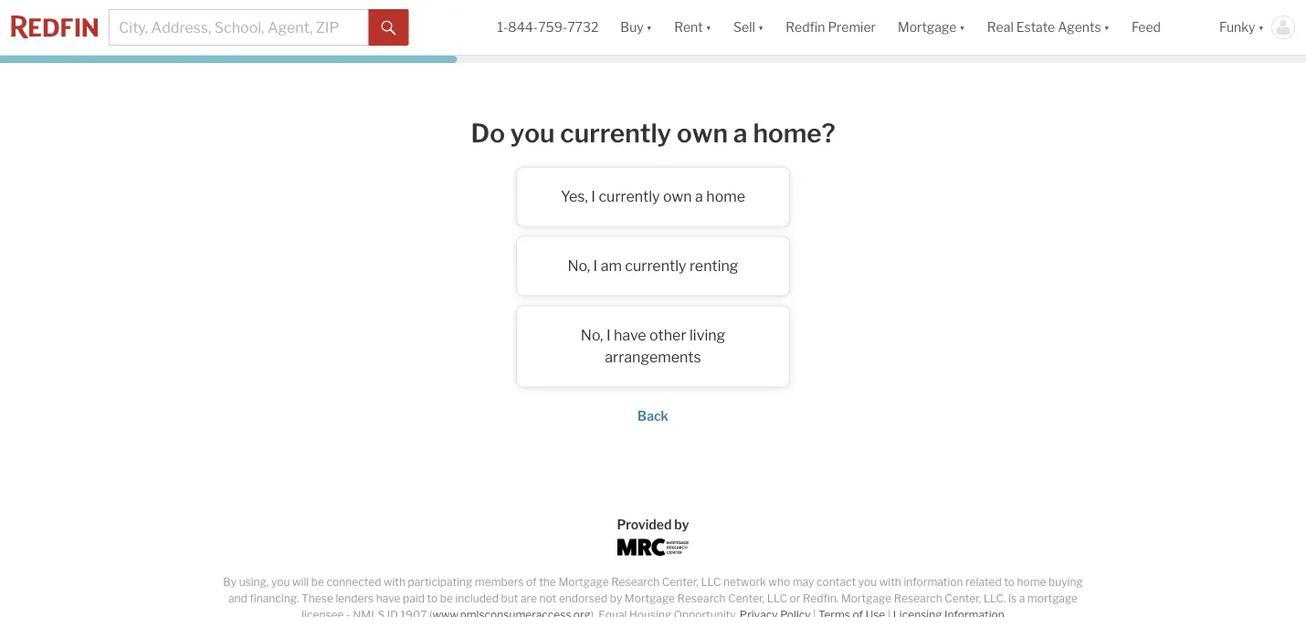 Task type: locate. For each thing, give the bounding box(es) containing it.
have up "arrangements" on the bottom
[[614, 327, 646, 344]]

center, down mortgage research center 'image' at the bottom
[[662, 576, 699, 589]]

no, down "am"
[[581, 327, 603, 344]]

a
[[695, 188, 703, 206], [1019, 592, 1025, 606]]

yes,
[[561, 188, 588, 206]]

1 horizontal spatial by
[[674, 517, 689, 533]]

1 horizontal spatial home
[[1017, 576, 1046, 589]]

0 vertical spatial a
[[695, 188, 703, 206]]

and
[[228, 592, 247, 606]]

1 horizontal spatial be
[[440, 592, 453, 606]]

0 vertical spatial llc
[[701, 576, 721, 589]]

with up "paid"
[[384, 576, 406, 589]]

center, down network
[[728, 592, 765, 606]]

have up the id
[[376, 592, 401, 606]]

contact
[[817, 576, 856, 589]]

by
[[223, 576, 237, 589]]

▾ right rent
[[706, 20, 712, 35]]

▾ right sell
[[758, 20, 764, 35]]

llc left network
[[701, 576, 721, 589]]

buy
[[621, 20, 644, 35]]

mortgage
[[898, 20, 957, 35], [558, 576, 609, 589], [625, 592, 675, 606], [841, 592, 892, 606]]

to up (
[[427, 592, 438, 606]]

mortgage up endorsed
[[558, 576, 609, 589]]

0 vertical spatial be
[[311, 576, 324, 589]]

1 vertical spatial i
[[593, 257, 598, 275]]

you right do
[[510, 117, 555, 148]]

mortgage research center image
[[617, 539, 689, 556]]

759-
[[538, 20, 567, 35]]

funky
[[1219, 20, 1255, 35]]

currently for you
[[560, 117, 671, 148]]

sell ▾
[[734, 20, 764, 35]]

llc down who
[[767, 592, 787, 606]]

own inside option group
[[663, 188, 692, 206]]

sell ▾ button
[[734, 0, 764, 55]]

6 ▾ from the left
[[1258, 20, 1264, 35]]

▾ right "buy"
[[646, 20, 652, 35]]

1 vertical spatial home
[[1017, 576, 1046, 589]]

center,
[[662, 576, 699, 589], [728, 592, 765, 606], [945, 592, 981, 606]]

1 vertical spatial no,
[[581, 327, 603, 344]]

0 vertical spatial currently
[[560, 117, 671, 148]]

4 ▾ from the left
[[959, 20, 965, 35]]

be down participating
[[440, 592, 453, 606]]

you right contact
[[858, 576, 877, 589]]

be up these
[[311, 576, 324, 589]]

home inside do you currently own a home? option group
[[706, 188, 745, 206]]

own for a
[[663, 188, 692, 206]]

sell
[[734, 20, 755, 35]]

▾ right agents
[[1104, 20, 1110, 35]]

own for a home?
[[677, 117, 728, 148]]

a inside option group
[[695, 188, 703, 206]]

0 horizontal spatial home
[[706, 188, 745, 206]]

you
[[510, 117, 555, 148], [271, 576, 290, 589], [858, 576, 877, 589]]

yes, i currently own a home
[[561, 188, 745, 206]]

by right endorsed
[[610, 592, 622, 606]]

to up is
[[1004, 576, 1015, 589]]

1-
[[497, 20, 508, 35]]

feed
[[1132, 20, 1161, 35]]

no,
[[568, 257, 590, 275], [581, 327, 603, 344]]

i
[[591, 188, 596, 206], [593, 257, 598, 275], [606, 327, 611, 344]]

sell ▾ button
[[723, 0, 775, 55]]

i right the yes,
[[591, 188, 596, 206]]

have inside by using, you will be connected with participating members of the mortgage research center, llc network who may contact you with information related to home buying and financing. these lenders have paid to be included but are not endorsed by mortgage research center, llc or redfin. mortgage research center, llc. is a mortgage licensee - nmls id 1907 (
[[376, 592, 401, 606]]

currently for i
[[599, 188, 660, 206]]

2 vertical spatial i
[[606, 327, 611, 344]]

1 horizontal spatial with
[[879, 576, 901, 589]]

1 horizontal spatial a
[[1019, 592, 1025, 606]]

research down network
[[677, 592, 726, 606]]

▾ right funky
[[1258, 20, 1264, 35]]

0 vertical spatial to
[[1004, 576, 1015, 589]]

1 vertical spatial to
[[427, 592, 438, 606]]

-
[[346, 609, 350, 617]]

1 ▾ from the left
[[646, 20, 652, 35]]

1 vertical spatial currently
[[599, 188, 660, 206]]

1-844-759-7732
[[497, 20, 599, 35]]

1 vertical spatial by
[[610, 592, 622, 606]]

rent ▾ button
[[674, 0, 712, 55]]

no, i am currently renting
[[568, 257, 738, 275]]

i up "arrangements" on the bottom
[[606, 327, 611, 344]]

by up mortgage research center 'image' at the bottom
[[674, 517, 689, 533]]

currently right "am"
[[625, 257, 686, 275]]

no, inside the no, i have other living arrangements
[[581, 327, 603, 344]]

of
[[526, 576, 537, 589]]

no, for no, i am currently renting
[[568, 257, 590, 275]]

currently
[[560, 117, 671, 148], [599, 188, 660, 206], [625, 257, 686, 275]]

currently right the yes,
[[599, 188, 660, 206]]

1 with from the left
[[384, 576, 406, 589]]

mortgage down mortgage research center 'image' at the bottom
[[625, 592, 675, 606]]

mortgage ▾ button
[[898, 0, 965, 55]]

financing.
[[250, 592, 299, 606]]

a right is
[[1019, 592, 1025, 606]]

research down information
[[894, 592, 942, 606]]

research down mortgage research center 'image' at the bottom
[[611, 576, 660, 589]]

with
[[384, 576, 406, 589], [879, 576, 901, 589]]

be
[[311, 576, 324, 589], [440, 592, 453, 606]]

related
[[966, 576, 1002, 589]]

home
[[706, 188, 745, 206], [1017, 576, 1046, 589]]

2 horizontal spatial you
[[858, 576, 877, 589]]

currently up yes, i currently own a home
[[560, 117, 671, 148]]

0 vertical spatial home
[[706, 188, 745, 206]]

own up yes, i currently own a home
[[677, 117, 728, 148]]

included
[[455, 592, 499, 606]]

do you currently own a home?
[[471, 117, 835, 148]]

rent ▾ button
[[663, 0, 723, 55]]

▾ left the real
[[959, 20, 965, 35]]

own
[[677, 117, 728, 148], [663, 188, 692, 206]]

0 vertical spatial no,
[[568, 257, 590, 275]]

own down do you currently own a home?
[[663, 188, 692, 206]]

3 ▾ from the left
[[758, 20, 764, 35]]

mortgage left the real
[[898, 20, 957, 35]]

buy ▾ button
[[621, 0, 652, 55]]

redfin premier button
[[775, 0, 887, 55]]

funky ▾
[[1219, 20, 1264, 35]]

0 horizontal spatial a
[[695, 188, 703, 206]]

1 vertical spatial be
[[440, 592, 453, 606]]

0 vertical spatial i
[[591, 188, 596, 206]]

with left information
[[879, 576, 901, 589]]

you up the financing.
[[271, 576, 290, 589]]

other
[[650, 327, 686, 344]]

research
[[611, 576, 660, 589], [677, 592, 726, 606], [894, 592, 942, 606]]

mortgage down contact
[[841, 592, 892, 606]]

but
[[501, 592, 518, 606]]

1 horizontal spatial center,
[[728, 592, 765, 606]]

▾ for mortgage ▾
[[959, 20, 965, 35]]

no, left "am"
[[568, 257, 590, 275]]

to
[[1004, 576, 1015, 589], [427, 592, 438, 606]]

0 horizontal spatial to
[[427, 592, 438, 606]]

0 vertical spatial have
[[614, 327, 646, 344]]

0 vertical spatial own
[[677, 117, 728, 148]]

1 vertical spatial a
[[1019, 592, 1025, 606]]

0 horizontal spatial have
[[376, 592, 401, 606]]

participating
[[408, 576, 472, 589]]

home up renting
[[706, 188, 745, 206]]

1 horizontal spatial to
[[1004, 576, 1015, 589]]

▾ for rent ▾
[[706, 20, 712, 35]]

i for currently
[[591, 188, 596, 206]]

0 horizontal spatial with
[[384, 576, 406, 589]]

mortgage ▾
[[898, 20, 965, 35]]

▾
[[646, 20, 652, 35], [706, 20, 712, 35], [758, 20, 764, 35], [959, 20, 965, 35], [1104, 20, 1110, 35], [1258, 20, 1264, 35]]

1 vertical spatial own
[[663, 188, 692, 206]]

2 ▾ from the left
[[706, 20, 712, 35]]

home up mortgage
[[1017, 576, 1046, 589]]

i inside the no, i have other living arrangements
[[606, 327, 611, 344]]

llc
[[701, 576, 721, 589], [767, 592, 787, 606]]

have
[[614, 327, 646, 344], [376, 592, 401, 606]]

endorsed
[[559, 592, 608, 606]]

0 horizontal spatial by
[[610, 592, 622, 606]]

no, for no, i have other living arrangements
[[581, 327, 603, 344]]

i left "am"
[[593, 257, 598, 275]]

center, down "related" on the right bottom of the page
[[945, 592, 981, 606]]

1 vertical spatial have
[[376, 592, 401, 606]]

a up renting
[[695, 188, 703, 206]]

1 horizontal spatial have
[[614, 327, 646, 344]]

redfin
[[786, 20, 825, 35]]

2 horizontal spatial center,
[[945, 592, 981, 606]]

1 horizontal spatial llc
[[767, 592, 787, 606]]

by
[[674, 517, 689, 533], [610, 592, 622, 606]]

back button
[[638, 409, 668, 424]]

5 ▾ from the left
[[1104, 20, 1110, 35]]



Task type: vqa. For each thing, say whether or not it's contained in the screenshot.
bottom home
yes



Task type: describe. For each thing, give the bounding box(es) containing it.
1 horizontal spatial you
[[510, 117, 555, 148]]

a home?
[[733, 117, 835, 148]]

redfin.
[[803, 592, 839, 606]]

844-
[[508, 20, 538, 35]]

real estate agents ▾ link
[[987, 0, 1110, 55]]

buy ▾ button
[[610, 0, 663, 55]]

rent ▾
[[674, 20, 712, 35]]

by using, you will be connected with participating members of the mortgage research center, llc network who may contact you with information related to home buying and financing. these lenders have paid to be included but are not endorsed by mortgage research center, llc or redfin. mortgage research center, llc. is a mortgage licensee - nmls id 1907 (
[[223, 576, 1083, 617]]

0 horizontal spatial research
[[611, 576, 660, 589]]

▾ for buy ▾
[[646, 20, 652, 35]]

using,
[[239, 576, 269, 589]]

1 vertical spatial llc
[[767, 592, 787, 606]]

real estate agents ▾
[[987, 20, 1110, 35]]

back
[[638, 409, 668, 424]]

premier
[[828, 20, 876, 35]]

will
[[292, 576, 309, 589]]

am
[[601, 257, 622, 275]]

arrangements
[[605, 349, 701, 366]]

submit search image
[[382, 21, 396, 35]]

1-844-759-7732 link
[[497, 20, 599, 35]]

1907
[[400, 609, 427, 617]]

agents
[[1058, 20, 1101, 35]]

lenders
[[336, 592, 374, 606]]

nmls
[[353, 609, 385, 617]]

0 vertical spatial by
[[674, 517, 689, 533]]

do
[[471, 117, 505, 148]]

estate
[[1016, 20, 1055, 35]]

a inside by using, you will be connected with participating members of the mortgage research center, llc network who may contact you with information related to home buying and financing. these lenders have paid to be included but are not endorsed by mortgage research center, llc or redfin. mortgage research center, llc. is a mortgage licensee - nmls id 1907 (
[[1019, 592, 1025, 606]]

the
[[539, 576, 556, 589]]

no, i have other living arrangements
[[581, 327, 725, 366]]

who
[[768, 576, 790, 589]]

▾ for funky ▾
[[1258, 20, 1264, 35]]

▾ for sell ▾
[[758, 20, 764, 35]]

(
[[429, 609, 432, 617]]

2 horizontal spatial research
[[894, 592, 942, 606]]

rent
[[674, 20, 703, 35]]

buy ▾
[[621, 20, 652, 35]]

mortgage inside dropdown button
[[898, 20, 957, 35]]

redfin premier
[[786, 20, 876, 35]]

or
[[790, 592, 800, 606]]

network
[[723, 576, 766, 589]]

provided
[[617, 517, 672, 533]]

may
[[793, 576, 814, 589]]

members
[[475, 576, 524, 589]]

do you currently own a home? option group
[[288, 167, 1018, 388]]

are
[[521, 592, 537, 606]]

renting
[[690, 257, 738, 275]]

i for have
[[606, 327, 611, 344]]

provided by
[[617, 517, 689, 533]]

llc.
[[984, 592, 1006, 606]]

connected
[[327, 576, 381, 589]]

mortgage
[[1027, 592, 1078, 606]]

id
[[387, 609, 398, 617]]

is
[[1008, 592, 1017, 606]]

mortgage ▾ button
[[887, 0, 976, 55]]

have inside the no, i have other living arrangements
[[614, 327, 646, 344]]

0 horizontal spatial be
[[311, 576, 324, 589]]

2 vertical spatial currently
[[625, 257, 686, 275]]

living
[[690, 327, 725, 344]]

by inside by using, you will be connected with participating members of the mortgage research center, llc network who may contact you with information related to home buying and financing. these lenders have paid to be included but are not endorsed by mortgage research center, llc or redfin. mortgage research center, llc. is a mortgage licensee - nmls id 1907 (
[[610, 592, 622, 606]]

City, Address, School, Agent, ZIP search field
[[109, 9, 369, 46]]

0 horizontal spatial llc
[[701, 576, 721, 589]]

1 horizontal spatial research
[[677, 592, 726, 606]]

0 horizontal spatial you
[[271, 576, 290, 589]]

2 with from the left
[[879, 576, 901, 589]]

buying
[[1049, 576, 1083, 589]]

real estate agents ▾ button
[[976, 0, 1121, 55]]

feed button
[[1121, 0, 1208, 55]]

7732
[[567, 20, 599, 35]]

paid
[[403, 592, 425, 606]]

information
[[904, 576, 963, 589]]

i for am
[[593, 257, 598, 275]]

▾ inside "link"
[[1104, 20, 1110, 35]]

home inside by using, you will be connected with participating members of the mortgage research center, llc network who may contact you with information related to home buying and financing. these lenders have paid to be included but are not endorsed by mortgage research center, llc or redfin. mortgage research center, llc. is a mortgage licensee - nmls id 1907 (
[[1017, 576, 1046, 589]]

licensee
[[302, 609, 344, 617]]

real
[[987, 20, 1014, 35]]

not
[[539, 592, 557, 606]]

these
[[301, 592, 333, 606]]

0 horizontal spatial center,
[[662, 576, 699, 589]]



